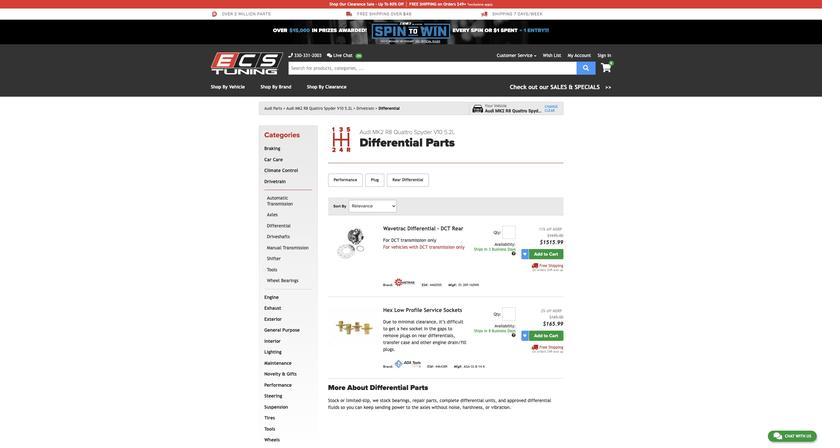 Task type: vqa. For each thing, say whether or not it's contained in the screenshot.
clear
yes



Task type: describe. For each thing, give the bounding box(es) containing it.
mfg#: for rear
[[449, 284, 457, 287]]

1 vertical spatial tools
[[264, 427, 275, 432]]

suspension
[[264, 405, 288, 410]]

free shipping over $49 link
[[346, 11, 412, 17]]

1
[[524, 27, 526, 34]]

other
[[420, 340, 432, 346]]

orders for $165.99
[[537, 350, 546, 354]]

wavetrac differential - dct rear
[[383, 226, 463, 232]]

comments image
[[774, 433, 783, 441]]

mk2 for audi mk2 r8 quattro spyder v10 5.2l
[[295, 106, 303, 111]]

0 vertical spatial or
[[485, 27, 492, 34]]

drain/fill
[[448, 340, 467, 346]]

es#4464389 - aga-ss-8-14-k - hex low profile service sockets - due to minimal clearance, its difficult to get a hex socket in the gaps to remove plugs on rear differentials, transfer case and other engine drain/fill plugs. - aga tools - audi bmw volkswagen mercedes benz mini porsche image
[[328, 308, 378, 345]]

free for wavetrac differential - dct rear
[[540, 264, 548, 268]]

$15,000
[[289, 27, 310, 34]]

0 vertical spatial drivetrain link
[[357, 106, 378, 111]]

up for $1515.99
[[560, 268, 564, 272]]

0 vertical spatial shipping
[[493, 12, 513, 17]]

to left get
[[383, 327, 388, 332]]

due to minimal clearance, it's difficult to get a hex socket in the gaps to remove plugs on rear differentials, transfer case and other engine drain/fill plugs.
[[383, 320, 467, 353]]

over 2 million parts
[[222, 12, 271, 17]]

clear
[[545, 109, 555, 113]]

and inside the stock or limited-slip, we stock bearings, repair parts, complete differential units, and approved differential fluids so you can keep sending power to the axles without noise, harshness, or vibration.
[[499, 399, 506, 404]]

0 vertical spatial performance
[[334, 178, 357, 183]]

0 vertical spatial parts
[[273, 106, 282, 111]]

1 horizontal spatial transmission
[[429, 245, 455, 250]]

performance inside 'category navigation' element
[[264, 383, 292, 388]]

without
[[432, 405, 448, 411]]

quattro inside your vehicle audi mk2 r8 quattro spyder v10 5.2l
[[512, 108, 527, 114]]

transmission for automatic
[[267, 202, 293, 207]]

0 horizontal spatial drivetrain link
[[263, 177, 311, 188]]

orders for $1515.99
[[537, 268, 546, 272]]

differential link
[[266, 221, 311, 232]]

add to cart button for $165.99
[[529, 331, 564, 341]]

2 vertical spatial or
[[486, 405, 490, 411]]

by for vehicle
[[223, 84, 228, 90]]

ships in 3 business days
[[474, 247, 516, 252]]

phone image
[[288, 53, 293, 58]]

shipping for $165.99
[[549, 346, 564, 350]]

clearance for our
[[348, 2, 366, 7]]

to down $1515.99
[[544, 252, 548, 257]]

es#: for -
[[422, 284, 429, 287]]

free shipping over $49
[[357, 12, 412, 17]]

1 vertical spatial only
[[456, 245, 465, 250]]

on inside due to minimal clearance, it's difficult to get a hex socket in the gaps to remove plugs on rear differentials, transfer case and other engine drain/fill plugs.
[[412, 333, 417, 339]]

sale
[[367, 2, 375, 7]]

mfg#: aga-ss-8-14-k
[[454, 366, 485, 369]]

question circle image for $1515.99
[[512, 252, 516, 256]]

brand: for wavetrac
[[383, 284, 393, 287]]

r8 inside your vehicle audi mk2 r8 quattro spyder v10 5.2l
[[506, 108, 511, 114]]

to down $165.99
[[544, 333, 548, 339]]

we
[[373, 399, 379, 404]]

to inside the stock or limited-slip, we stock bearings, repair parts, complete differential units, and approved differential fluids so you can keep sending power to the axles without noise, harshness, or vibration.
[[406, 405, 410, 411]]

aga tools - corporate logo image
[[395, 360, 421, 369]]

bearings
[[281, 279, 299, 284]]

hex
[[401, 327, 408, 332]]

every spin or $1 spent = 1 entry!!!
[[453, 27, 549, 34]]

$169.00
[[550, 315, 564, 320]]

entry!!!
[[528, 27, 549, 34]]

aga-
[[464, 366, 471, 369]]

2% off msrp $169.00 $165.99
[[541, 309, 564, 328]]

es#4460505 - 35-309-160wk - wavetrac differential - dct rear - for dct transmission only - wavetrac - audi image
[[328, 226, 378, 264]]

sign in
[[598, 53, 611, 58]]

availability: for $1515.99
[[495, 243, 516, 247]]

shop by clearance link
[[307, 84, 347, 90]]

exhaust link
[[263, 303, 311, 314]]

qty: for rear
[[494, 231, 502, 235]]

search image
[[583, 65, 589, 71]]

1 differential from the left
[[461, 399, 484, 404]]

over
[[391, 12, 402, 17]]

audi mk2 r8 quattro spyder v10 5.2l
[[287, 106, 352, 111]]

steering link
[[263, 391, 311, 402]]

0 vertical spatial performance link
[[328, 174, 363, 187]]

your vehicle audi mk2 r8 quattro spyder v10 5.2l
[[485, 104, 562, 114]]

by for brand
[[272, 84, 278, 90]]

care
[[273, 157, 283, 162]]

sort by
[[333, 204, 346, 209]]

1 vertical spatial or
[[341, 399, 345, 404]]

4460505
[[430, 284, 442, 287]]

1 vertical spatial rear
[[452, 226, 463, 232]]

so
[[341, 405, 345, 411]]

add for $165.99
[[534, 333, 543, 339]]

differential inside the 'drivetrain subcategories' element
[[267, 224, 291, 229]]

low
[[394, 308, 404, 314]]

by for clearance
[[319, 84, 324, 90]]

*exclusions
[[468, 2, 484, 6]]

audi parts link
[[264, 106, 285, 111]]

ships for sockets
[[474, 329, 483, 334]]

sales & specials link
[[510, 83, 611, 92]]

wish list link
[[543, 53, 561, 58]]

category navigation element
[[259, 126, 318, 448]]

shifter link
[[266, 254, 311, 265]]

list
[[554, 53, 561, 58]]

stock
[[328, 399, 339, 404]]

to up get
[[393, 320, 397, 325]]

climate control
[[264, 168, 298, 173]]

my account link
[[568, 53, 591, 58]]

0 link
[[596, 61, 614, 73]]

5.2l for audi mk2 r8 quattro spyder v10 5.2l
[[345, 106, 352, 111]]

3
[[489, 247, 491, 252]]

stock
[[380, 399, 391, 404]]

sign in link
[[598, 53, 611, 58]]

live chat link
[[327, 52, 362, 59]]

rear inside rear differential link
[[393, 178, 401, 183]]

wavetrac - corporate logo image
[[395, 279, 415, 287]]

free shipping on orders $49 and up for $1515.99
[[533, 264, 564, 272]]

wheels
[[264, 438, 280, 443]]

shop by brand
[[261, 84, 291, 90]]

1 vertical spatial with
[[796, 435, 806, 439]]

free for hex low profile service sockets
[[540, 346, 548, 350]]

$1515.99
[[540, 240, 564, 246]]

160wk
[[469, 284, 479, 287]]

purchase
[[386, 40, 399, 43]]

days/week
[[518, 12, 543, 17]]

msrp for $1515.99
[[553, 227, 562, 232]]

es#: for profile
[[428, 366, 434, 369]]

interior
[[264, 339, 281, 344]]

categories
[[264, 131, 300, 140]]

spyder for audi mk2 r8 quattro spyder v10 5.2l differential parts
[[414, 129, 432, 136]]

35-
[[458, 284, 463, 287]]

shipping for $1515.99
[[549, 264, 564, 268]]

more about differential parts
[[328, 384, 428, 393]]

wheel bearings
[[267, 279, 299, 284]]

$49 for wavetrac differential - dct rear
[[547, 268, 553, 272]]

drivetrain for drivetrain link to the top
[[357, 106, 374, 111]]

lighting
[[264, 350, 282, 355]]

ecs tuning 'spin to win' contest logo image
[[372, 22, 450, 39]]

audi inside your vehicle audi mk2 r8 quattro spyder v10 5.2l
[[485, 108, 494, 114]]

keep
[[364, 405, 374, 411]]

sockets
[[444, 308, 462, 314]]

limited-
[[346, 399, 363, 404]]

your
[[485, 104, 493, 108]]

chat with us link
[[768, 431, 817, 443]]

0 horizontal spatial dct
[[391, 238, 400, 243]]

business for wavetrac differential - dct rear
[[492, 247, 507, 252]]

to
[[384, 2, 389, 7]]

manual transmission
[[267, 246, 309, 251]]

our
[[340, 2, 346, 7]]

0 horizontal spatial performance link
[[263, 380, 311, 391]]

over for over $15,000 in prizes
[[273, 27, 287, 34]]

million
[[239, 12, 256, 17]]

audi for audi mk2 r8 quattro spyder v10 5.2l
[[287, 106, 294, 111]]

purpose
[[283, 328, 300, 333]]

to right gaps
[[448, 327, 452, 332]]

0 horizontal spatial -
[[376, 2, 377, 7]]

about
[[347, 384, 368, 393]]

off for $165.99
[[547, 309, 552, 314]]

qty: for sockets
[[494, 312, 502, 317]]

apply
[[485, 2, 493, 6]]

0 vertical spatial only
[[428, 238, 436, 243]]

ships for rear
[[474, 247, 483, 252]]

v10 for audi mk2 r8 quattro spyder v10 5.2l
[[337, 106, 344, 111]]

sales & specials
[[551, 84, 600, 91]]

audi for audi mk2 r8 quattro spyder v10 5.2l differential parts
[[360, 129, 371, 136]]

spyder for audi mk2 r8 quattro spyder v10 5.2l
[[324, 106, 336, 111]]

ecs tuning image
[[211, 53, 283, 75]]

$49 for hex low profile service sockets
[[547, 350, 553, 354]]

over for over 2 million parts
[[222, 12, 233, 17]]

1 for from the top
[[383, 238, 390, 243]]

sending
[[375, 405, 391, 411]]

in inside due to minimal clearance, it's difficult to get a hex socket in the gaps to remove plugs on rear differentials, transfer case and other engine drain/fill plugs.
[[424, 327, 428, 332]]

question circle image for $165.99
[[512, 334, 516, 338]]

no purchase necessary. see official rules .
[[381, 40, 441, 43]]

socket
[[410, 327, 423, 332]]

shop our clearance sale - up to 80% off link
[[330, 1, 407, 7]]

shop for shop by vehicle
[[211, 84, 221, 90]]

novelty & gifts
[[264, 372, 297, 377]]

0 vertical spatial tools link
[[266, 265, 311, 276]]

harshness,
[[463, 405, 484, 411]]

shop our clearance sale - up to 80% off
[[330, 2, 404, 7]]

specials
[[575, 84, 600, 91]]

over 2 million parts link
[[211, 11, 271, 17]]

drivetrain for leftmost drivetrain link
[[264, 179, 286, 184]]

.
[[440, 40, 441, 43]]

plug link
[[366, 174, 384, 187]]

and inside due to minimal clearance, it's difficult to get a hex socket in the gaps to remove plugs on rear differentials, transfer case and other engine drain/fill plugs.
[[412, 340, 419, 346]]

the inside due to minimal clearance, it's difficult to get a hex socket in the gaps to remove plugs on rear differentials, transfer case and other engine drain/fill plugs.
[[429, 327, 436, 332]]

rear
[[418, 333, 427, 339]]

2 for from the top
[[383, 245, 390, 250]]



Task type: locate. For each thing, give the bounding box(es) containing it.
change link
[[545, 105, 558, 109]]

by down ecs tuning image
[[223, 84, 228, 90]]

clearance for by
[[325, 84, 347, 90]]

1 horizontal spatial v10
[[434, 129, 443, 136]]

$49 right over
[[403, 12, 412, 17]]

*exclusions apply link
[[468, 2, 493, 7]]

up for $165.99
[[560, 350, 564, 354]]

309-
[[463, 284, 469, 287]]

2 horizontal spatial spyder
[[529, 108, 543, 114]]

Search text field
[[288, 62, 577, 75]]

0 horizontal spatial service
[[424, 308, 442, 314]]

cart down $165.99
[[549, 333, 558, 339]]

change clear
[[545, 105, 558, 113]]

dct down wavetrac differential - dct rear
[[420, 245, 428, 250]]

service
[[518, 53, 533, 58], [424, 308, 442, 314]]

2 off from the top
[[547, 309, 552, 314]]

the down repair
[[412, 405, 419, 411]]

question circle image down 'ships in 8 business days'
[[512, 334, 516, 338]]

2 availability: from the top
[[495, 324, 516, 329]]

complete
[[440, 399, 459, 404]]

0 horizontal spatial &
[[282, 372, 285, 377]]

over left 2
[[222, 12, 233, 17]]

quattro inside audi mk2 r8 quattro spyder v10 5.2l differential parts
[[394, 129, 413, 136]]

$49+
[[457, 2, 466, 7]]

hex low profile service sockets link
[[383, 308, 462, 314]]

& left gifts at the bottom
[[282, 372, 285, 377]]

mfg#:
[[449, 284, 457, 287], [454, 366, 463, 369]]

or up so
[[341, 399, 345, 404]]

1 ships from the top
[[474, 247, 483, 252]]

rules
[[433, 40, 440, 43]]

availability: up 'ships in 8 business days'
[[495, 324, 516, 329]]

engine
[[433, 340, 447, 346]]

- left the up
[[376, 2, 377, 7]]

up down $1515.99
[[560, 268, 564, 272]]

with inside for dct transmission only for vehicles with dct transmission only
[[409, 245, 418, 250]]

add to cart for $1515.99
[[534, 252, 558, 257]]

tools inside the 'drivetrain subcategories' element
[[267, 268, 277, 273]]

drivetrain inside drivetrain link
[[264, 179, 286, 184]]

climate control link
[[263, 166, 311, 177]]

2 add to wish list image from the top
[[523, 335, 527, 338]]

clearance
[[348, 2, 366, 7], [325, 84, 347, 90]]

in left prizes on the top left
[[312, 27, 318, 34]]

repair
[[413, 399, 425, 404]]

steering
[[264, 394, 282, 399]]

0 vertical spatial transmission
[[401, 238, 426, 243]]

2 qty: from the top
[[494, 312, 502, 317]]

case
[[401, 340, 410, 346]]

add to cart
[[534, 252, 558, 257], [534, 333, 558, 339]]

1 vertical spatial off
[[547, 309, 552, 314]]

0 vertical spatial orders
[[537, 268, 546, 272]]

wavetrac differential - dct rear link
[[383, 226, 463, 232]]

0 vertical spatial free shipping on orders $49 and up
[[533, 264, 564, 272]]

days right 3
[[508, 247, 516, 252]]

7
[[514, 12, 517, 17]]

0 horizontal spatial rear
[[393, 178, 401, 183]]

tools link up wheels
[[263, 424, 311, 435]]

differential up harshness,
[[461, 399, 484, 404]]

differential right approved
[[528, 399, 551, 404]]

vehicle right your
[[494, 104, 507, 108]]

0 vertical spatial add to wish list image
[[523, 253, 527, 256]]

1 days from the top
[[508, 247, 516, 252]]

in left 8
[[484, 329, 488, 334]]

days right 8
[[508, 329, 516, 334]]

performance
[[334, 178, 357, 183], [264, 383, 292, 388]]

spyder inside your vehicle audi mk2 r8 quattro spyder v10 5.2l
[[529, 108, 543, 114]]

general purpose
[[264, 328, 300, 333]]

add to cart button down $165.99
[[529, 331, 564, 341]]

1 business from the top
[[492, 247, 507, 252]]

shopping cart image
[[601, 63, 611, 73]]

tires link
[[263, 413, 311, 424]]

2 ships from the top
[[474, 329, 483, 334]]

80%
[[390, 2, 397, 7]]

add
[[534, 252, 543, 257], [534, 333, 543, 339]]

1 vertical spatial performance
[[264, 383, 292, 388]]

shop for shop by clearance
[[307, 84, 318, 90]]

cart down $1515.99
[[549, 252, 558, 257]]

0 vertical spatial dct
[[441, 226, 451, 232]]

free shipping on orders $49 and up
[[533, 264, 564, 272], [533, 346, 564, 354]]

add to cart button
[[529, 249, 564, 260], [529, 331, 564, 341]]

2 horizontal spatial r8
[[506, 108, 511, 114]]

off right 2%
[[547, 309, 552, 314]]

1 vertical spatial service
[[424, 308, 442, 314]]

& for sales
[[569, 84, 573, 91]]

$1695.00
[[548, 234, 564, 238]]

can
[[355, 405, 362, 411]]

add to cart button for $1515.99
[[529, 249, 564, 260]]

see
[[416, 40, 420, 43]]

0 vertical spatial service
[[518, 53, 533, 58]]

0 horizontal spatial differential
[[461, 399, 484, 404]]

by up audi mk2 r8 quattro spyder v10 5.2l link on the left of the page
[[319, 84, 324, 90]]

r8 inside audi mk2 r8 quattro spyder v10 5.2l differential parts
[[385, 129, 392, 136]]

0 vertical spatial drivetrain
[[357, 106, 374, 111]]

dct
[[441, 226, 451, 232], [391, 238, 400, 243], [420, 245, 428, 250]]

1 horizontal spatial dct
[[420, 245, 428, 250]]

2
[[235, 12, 237, 17]]

0 vertical spatial &
[[569, 84, 573, 91]]

free down shop our clearance sale - up to 80% off
[[357, 12, 368, 17]]

slip,
[[363, 399, 371, 404]]

add for $1515.99
[[534, 252, 543, 257]]

1 vertical spatial orders
[[537, 350, 546, 354]]

1 question circle image from the top
[[512, 252, 516, 256]]

1 vertical spatial mfg#:
[[454, 366, 463, 369]]

free shipping on orders $49 and up for $165.99
[[533, 346, 564, 354]]

8
[[489, 329, 491, 334]]

shop for shop by brand
[[261, 84, 271, 90]]

1 vertical spatial msrp
[[553, 309, 562, 314]]

add to cart button down $1515.99
[[529, 249, 564, 260]]

lighting link
[[263, 347, 311, 358]]

vehicle inside your vehicle audi mk2 r8 quattro spyder v10 5.2l
[[494, 104, 507, 108]]

audi inside audi mk2 r8 quattro spyder v10 5.2l differential parts
[[360, 129, 371, 136]]

1 vertical spatial question circle image
[[512, 334, 516, 338]]

ships left 8
[[474, 329, 483, 334]]

transmission down driveshafts link
[[283, 246, 309, 251]]

1 brand: from the top
[[383, 284, 393, 287]]

comments image
[[327, 53, 332, 58]]

2 add from the top
[[534, 333, 543, 339]]

5.2l inside audi mk2 r8 quattro spyder v10 5.2l differential parts
[[444, 129, 455, 136]]

1 horizontal spatial r8
[[385, 129, 392, 136]]

1 vertical spatial add to cart button
[[529, 331, 564, 341]]

mk2 for audi mk2 r8 quattro spyder v10 5.2l differential parts
[[373, 129, 384, 136]]

drivetrain subcategories element
[[264, 190, 312, 290]]

mfg#: for sockets
[[454, 366, 463, 369]]

novelty
[[264, 372, 281, 377]]

1 vertical spatial add to cart
[[534, 333, 558, 339]]

0 vertical spatial cart
[[549, 252, 558, 257]]

sales
[[551, 84, 567, 91]]

quattro for audi mk2 r8 quattro spyder v10 5.2l differential parts
[[394, 129, 413, 136]]

1 add to wish list image from the top
[[523, 253, 527, 256]]

add to wish list image for $1515.99
[[523, 253, 527, 256]]

spin
[[471, 27, 483, 34]]

shifter
[[267, 257, 281, 262]]

orders down $165.99
[[537, 350, 546, 354]]

days for $1515.99
[[508, 247, 516, 252]]

tools link up bearings in the bottom left of the page
[[266, 265, 311, 276]]

2 up from the top
[[560, 350, 564, 354]]

2 msrp from the top
[[553, 309, 562, 314]]

1 vertical spatial up
[[560, 350, 564, 354]]

1 vertical spatial add
[[534, 333, 543, 339]]

in left 3
[[484, 247, 488, 252]]

qty: up ships in 3 business days
[[494, 231, 502, 235]]

0 horizontal spatial 5.2l
[[345, 106, 352, 111]]

novelty & gifts link
[[263, 369, 311, 380]]

0 vertical spatial question circle image
[[512, 252, 516, 256]]

or left $1 at the top of page
[[485, 27, 492, 34]]

- up for dct transmission only for vehicles with dct transmission only
[[437, 226, 439, 232]]

shop by vehicle link
[[211, 84, 245, 90]]

v10 inside audi mk2 r8 quattro spyder v10 5.2l differential parts
[[434, 129, 443, 136]]

drivetrain
[[357, 106, 374, 111], [264, 179, 286, 184]]

0 vertical spatial add to cart button
[[529, 249, 564, 260]]

2 horizontal spatial v10
[[544, 108, 552, 114]]

gaps
[[438, 327, 447, 332]]

question circle image down ships in 3 business days
[[512, 252, 516, 256]]

automatic transmission
[[267, 196, 293, 207]]

braking link
[[263, 144, 311, 155]]

0 vertical spatial vehicle
[[229, 84, 245, 90]]

over $15,000 in prizes
[[273, 27, 337, 34]]

add to cart down $165.99
[[534, 333, 558, 339]]

or down units,
[[486, 405, 490, 411]]

performance link down gifts at the bottom
[[263, 380, 311, 391]]

1 horizontal spatial service
[[518, 53, 533, 58]]

performance link up sort by
[[328, 174, 363, 187]]

0 vertical spatial tools
[[267, 268, 277, 273]]

2 cart from the top
[[549, 333, 558, 339]]

car care
[[264, 157, 283, 162]]

1 vertical spatial drivetrain link
[[263, 177, 311, 188]]

2 horizontal spatial dct
[[441, 226, 451, 232]]

transmission for manual
[[283, 246, 309, 251]]

r8 for audi mk2 r8 quattro spyder v10 5.2l
[[304, 106, 308, 111]]

and down $1515.99
[[554, 268, 559, 272]]

2 add to cart button from the top
[[529, 331, 564, 341]]

chat inside live chat link
[[343, 53, 353, 58]]

1 vertical spatial es#:
[[428, 366, 434, 369]]

0 vertical spatial for
[[383, 238, 390, 243]]

clearance right our
[[348, 2, 366, 7]]

1 horizontal spatial 5.2l
[[444, 129, 455, 136]]

for left vehicles
[[383, 245, 390, 250]]

chat
[[343, 53, 353, 58], [785, 435, 795, 439]]

0 horizontal spatial performance
[[264, 383, 292, 388]]

1 vertical spatial $49
[[547, 268, 553, 272]]

0 vertical spatial up
[[560, 268, 564, 272]]

1 horizontal spatial &
[[569, 84, 573, 91]]

orders
[[444, 2, 456, 7]]

vehicle down ecs tuning image
[[229, 84, 245, 90]]

5.2l inside your vehicle audi mk2 r8 quattro spyder v10 5.2l
[[553, 108, 562, 114]]

free inside 'link'
[[357, 12, 368, 17]]

0 horizontal spatial with
[[409, 245, 418, 250]]

2 question circle image from the top
[[512, 334, 516, 338]]

off inside 2% off msrp $169.00 $165.99
[[547, 309, 552, 314]]

2 brand: from the top
[[383, 366, 393, 369]]

2 orders from the top
[[537, 350, 546, 354]]

1 free shipping on orders $49 and up from the top
[[533, 264, 564, 272]]

2 add to cart from the top
[[534, 333, 558, 339]]

1 horizontal spatial drivetrain link
[[357, 106, 378, 111]]

$49 inside 'link'
[[403, 12, 412, 17]]

v10 for audi mk2 r8 quattro spyder v10 5.2l differential parts
[[434, 129, 443, 136]]

& inside 'category navigation' element
[[282, 372, 285, 377]]

msrp inside 2% off msrp $169.00 $165.99
[[553, 309, 562, 314]]

0 vertical spatial free
[[357, 12, 368, 17]]

wheel
[[267, 279, 280, 284]]

0 horizontal spatial spyder
[[324, 106, 336, 111]]

and up vibration.
[[499, 399, 506, 404]]

1 horizontal spatial mk2
[[373, 129, 384, 136]]

the down the clearance,
[[429, 327, 436, 332]]

1 horizontal spatial vehicle
[[494, 104, 507, 108]]

1 add to cart from the top
[[534, 252, 558, 257]]

1 vertical spatial transmission
[[283, 246, 309, 251]]

shop by vehicle
[[211, 84, 245, 90]]

ships left 3
[[474, 247, 483, 252]]

shipping left 7
[[493, 12, 513, 17]]

0 horizontal spatial only
[[428, 238, 436, 243]]

add to cart down $1515.99
[[534, 252, 558, 257]]

add down 2% off msrp $169.00 $165.99
[[534, 333, 543, 339]]

2 days from the top
[[508, 329, 516, 334]]

days
[[508, 247, 516, 252], [508, 329, 516, 334]]

1 add to cart button from the top
[[529, 249, 564, 260]]

chat right comments image
[[785, 435, 795, 439]]

to down bearings,
[[406, 405, 410, 411]]

330-
[[294, 53, 303, 58]]

2 vertical spatial free
[[540, 346, 548, 350]]

tools up wheel
[[267, 268, 277, 273]]

driveshafts link
[[266, 232, 311, 243]]

es#: left 4464389
[[428, 366, 434, 369]]

dct up vehicles
[[391, 238, 400, 243]]

2 horizontal spatial 5.2l
[[553, 108, 562, 114]]

0 horizontal spatial the
[[412, 405, 419, 411]]

ships
[[474, 247, 483, 252], [474, 329, 483, 334]]

performance down novelty & gifts
[[264, 383, 292, 388]]

no
[[381, 40, 385, 43]]

the inside the stock or limited-slip, we stock bearings, repair parts, complete differential units, and approved differential fluids so you can keep sending power to the axles without noise, harshness, or vibration.
[[412, 405, 419, 411]]

service inside dropdown button
[[518, 53, 533, 58]]

0 vertical spatial with
[[409, 245, 418, 250]]

msrp for $165.99
[[553, 309, 562, 314]]

add to wish list image
[[523, 253, 527, 256], [523, 335, 527, 338]]

orders down $1515.99
[[537, 268, 546, 272]]

1 msrp from the top
[[553, 227, 562, 232]]

0 vertical spatial ships
[[474, 247, 483, 252]]

car
[[264, 157, 272, 162]]

1 up from the top
[[560, 268, 564, 272]]

only down wavetrac differential - dct rear
[[428, 238, 436, 243]]

& for novelty
[[282, 372, 285, 377]]

due
[[383, 320, 391, 325]]

1 vertical spatial clearance
[[325, 84, 347, 90]]

None number field
[[503, 226, 516, 239], [503, 308, 516, 321], [503, 226, 516, 239], [503, 308, 516, 321]]

business right 8
[[492, 329, 507, 334]]

1 vertical spatial drivetrain
[[264, 179, 286, 184]]

shop for shop our clearance sale - up to 80% off
[[330, 2, 338, 7]]

1 vertical spatial business
[[492, 329, 507, 334]]

sort
[[333, 204, 341, 209]]

tools down 'tires'
[[264, 427, 275, 432]]

1 vertical spatial availability:
[[495, 324, 516, 329]]

2 vertical spatial shipping
[[549, 346, 564, 350]]

interior link
[[263, 336, 311, 347]]

performance up sort by
[[334, 178, 357, 183]]

mk2 inside your vehicle audi mk2 r8 quattro spyder v10 5.2l
[[495, 108, 505, 114]]

clearance up audi mk2 r8 quattro spyder v10 5.2l link on the left of the page
[[325, 84, 347, 90]]

1 horizontal spatial chat
[[785, 435, 795, 439]]

chat inside chat with us link
[[785, 435, 795, 439]]

1 vertical spatial &
[[282, 372, 285, 377]]

mfg#: 35-309-160wk
[[449, 284, 479, 287]]

with right vehicles
[[409, 245, 418, 250]]

wheels link
[[263, 435, 311, 446]]

service up the clearance,
[[424, 308, 442, 314]]

msrp up $1695.00
[[553, 227, 562, 232]]

business right 3
[[492, 247, 507, 252]]

1 vertical spatial add to wish list image
[[523, 335, 527, 338]]

audi for audi parts
[[264, 106, 272, 111]]

spyder inside audi mk2 r8 quattro spyder v10 5.2l differential parts
[[414, 129, 432, 136]]

shipping 7 days/week
[[493, 12, 543, 17]]

quattro for audi mk2 r8 quattro spyder v10 5.2l
[[309, 106, 323, 111]]

audi mk2 r8 quattro spyder v10 5.2l differential parts
[[360, 129, 455, 150]]

2 vertical spatial dct
[[420, 245, 428, 250]]

0 vertical spatial brand:
[[383, 284, 393, 287]]

0 horizontal spatial vehicle
[[229, 84, 245, 90]]

by right sort on the top left of page
[[342, 204, 346, 209]]

1 vertical spatial days
[[508, 329, 516, 334]]

8-
[[476, 366, 479, 369]]

cart for $1515.99
[[549, 252, 558, 257]]

v10 inside your vehicle audi mk2 r8 quattro spyder v10 5.2l
[[544, 108, 552, 114]]

question circle image
[[512, 252, 516, 256], [512, 334, 516, 338]]

tires
[[264, 416, 275, 421]]

1 horizontal spatial the
[[429, 327, 436, 332]]

mfg#: left 35- on the right bottom
[[449, 284, 457, 287]]

brand: for hex
[[383, 366, 393, 369]]

1 orders from the top
[[537, 268, 546, 272]]

change
[[545, 105, 558, 109]]

off for $1515.99
[[547, 227, 552, 232]]

11% off msrp $1695.00 $1515.99
[[539, 227, 564, 246]]

dct up for dct transmission only for vehicles with dct transmission only
[[441, 226, 451, 232]]

0 horizontal spatial clearance
[[325, 84, 347, 90]]

0 vertical spatial rear
[[393, 178, 401, 183]]

add to wish list image for $165.99
[[523, 335, 527, 338]]

add down $1515.99
[[534, 252, 543, 257]]

1 add from the top
[[534, 252, 543, 257]]

1 horizontal spatial -
[[437, 226, 439, 232]]

cart for $165.99
[[549, 333, 558, 339]]

brand:
[[383, 284, 393, 287], [383, 366, 393, 369]]

1 vertical spatial the
[[412, 405, 419, 411]]

days for $165.99
[[508, 329, 516, 334]]

2 differential from the left
[[528, 399, 551, 404]]

0 horizontal spatial drivetrain
[[264, 179, 286, 184]]

0 vertical spatial qty:
[[494, 231, 502, 235]]

$1
[[494, 27, 500, 34]]

2 business from the top
[[492, 329, 507, 334]]

2 free shipping on orders $49 and up from the top
[[533, 346, 564, 354]]

off
[[398, 2, 404, 7]]

free shipping on orders $49 and up down $165.99
[[533, 346, 564, 354]]

1 off from the top
[[547, 227, 552, 232]]

brand
[[279, 84, 291, 90]]

tools link
[[266, 265, 311, 276], [263, 424, 311, 435]]

it's
[[439, 320, 446, 325]]

service right the customer
[[518, 53, 533, 58]]

1 vertical spatial tools link
[[263, 424, 311, 435]]

0 vertical spatial mfg#:
[[449, 284, 457, 287]]

audi parts
[[264, 106, 282, 111]]

by left brand
[[272, 84, 278, 90]]

chat right live
[[343, 53, 353, 58]]

add to cart for $165.99
[[534, 333, 558, 339]]

5.2l for audi mk2 r8 quattro spyder v10 5.2l differential parts
[[444, 129, 455, 136]]

1 cart from the top
[[549, 252, 558, 257]]

1 vertical spatial free shipping on orders $49 and up
[[533, 346, 564, 354]]

1 qty: from the top
[[494, 231, 502, 235]]

brand: down plugs.
[[383, 366, 393, 369]]

in down the clearance,
[[424, 327, 428, 332]]

plugs
[[400, 333, 411, 339]]

$49 down $165.99
[[547, 350, 553, 354]]

free down $1515.99
[[540, 264, 548, 268]]

mfg#: left the aga-
[[454, 366, 463, 369]]

power
[[392, 405, 405, 411]]

2 horizontal spatial mk2
[[495, 108, 505, 114]]

es#: left 4460505
[[422, 284, 429, 287]]

2 horizontal spatial quattro
[[512, 108, 527, 114]]

clearance,
[[416, 320, 438, 325]]

live chat
[[334, 53, 353, 58]]

off right 11%
[[547, 227, 552, 232]]

0 horizontal spatial quattro
[[309, 106, 323, 111]]

1 horizontal spatial performance
[[334, 178, 357, 183]]

on
[[438, 2, 442, 7], [533, 268, 536, 272], [412, 333, 417, 339], [533, 350, 536, 354]]

1 vertical spatial transmission
[[429, 245, 455, 250]]

r8 for audi mk2 r8 quattro spyder v10 5.2l differential parts
[[385, 129, 392, 136]]

1 vertical spatial -
[[437, 226, 439, 232]]

free down $165.99
[[540, 346, 548, 350]]

mk2 inside audi mk2 r8 quattro spyder v10 5.2l differential parts
[[373, 129, 384, 136]]

ping
[[428, 2, 437, 7]]

and right case
[[412, 340, 419, 346]]

business for hex low profile service sockets
[[492, 329, 507, 334]]

with left us
[[796, 435, 806, 439]]

0 vertical spatial es#:
[[422, 284, 429, 287]]

and down $165.99
[[554, 350, 559, 354]]

only left 3
[[456, 245, 465, 250]]

up down $165.99
[[560, 350, 564, 354]]

0 vertical spatial -
[[376, 2, 377, 7]]

2 vertical spatial parts
[[410, 384, 428, 393]]

over left $15,000
[[273, 27, 287, 34]]

shipping down $1515.99
[[549, 264, 564, 268]]

msrp inside 11% off msrp $1695.00 $1515.99
[[553, 227, 562, 232]]

0 vertical spatial add to cart
[[534, 252, 558, 257]]

0 vertical spatial transmission
[[267, 202, 293, 207]]

msrp up $169.00
[[553, 309, 562, 314]]

differential inside audi mk2 r8 quattro spyder v10 5.2l differential parts
[[360, 136, 423, 150]]

availability: for $165.99
[[495, 324, 516, 329]]

off inside 11% off msrp $1695.00 $1515.99
[[547, 227, 552, 232]]

shipping down $165.99
[[549, 346, 564, 350]]

brand: left wavetrac - corporate logo
[[383, 284, 393, 287]]

$49 down $1515.99
[[547, 268, 553, 272]]

parts inside audi mk2 r8 quattro spyder v10 5.2l differential parts
[[426, 136, 455, 150]]

1 availability: from the top
[[495, 243, 516, 247]]

qty: up 'ships in 8 business days'
[[494, 312, 502, 317]]

& right 'sales'
[[569, 84, 573, 91]]

transmission down automatic on the top of page
[[267, 202, 293, 207]]



